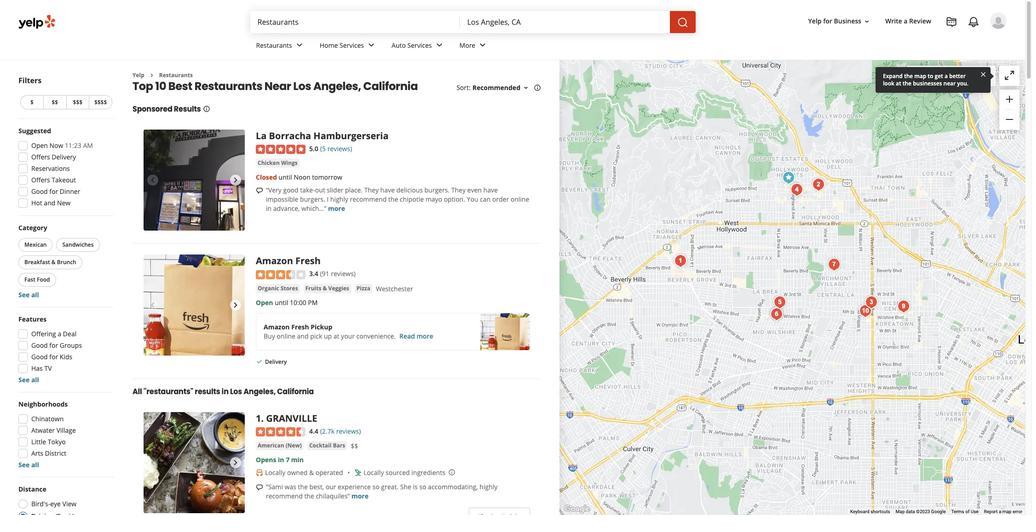 Task type: locate. For each thing, give the bounding box(es) containing it.
1 previous image from the top
[[147, 300, 158, 311]]

1 horizontal spatial los
[[293, 79, 311, 94]]

1 vertical spatial $$
[[351, 442, 358, 451]]

google image
[[562, 504, 592, 516]]

more for have
[[328, 204, 345, 213]]

3 see all from the top
[[18, 461, 39, 470]]

open for sponsored results
[[256, 299, 273, 307]]

1 vertical spatial see all button
[[18, 376, 39, 385]]

recommend down was
[[266, 492, 303, 501]]

can
[[480, 195, 491, 204]]

1 horizontal spatial yelp
[[808, 17, 822, 26]]

the right was
[[298, 483, 308, 492]]

map region
[[542, 0, 1032, 516]]

0 vertical spatial and
[[44, 199, 55, 208]]

for down offers takeout
[[49, 187, 58, 196]]

more right read
[[417, 332, 433, 341]]

fresh for amazon fresh pickup buy online and pick up at your convenience. read more
[[291, 323, 309, 332]]

fast food button
[[18, 273, 56, 287]]

1 vertical spatial at
[[334, 332, 339, 341]]

see up distance
[[18, 461, 30, 470]]

1 services from the left
[[340, 41, 364, 50]]

2 horizontal spatial &
[[323, 285, 327, 293]]

notifications image
[[968, 17, 979, 28]]

2 vertical spatial see all
[[18, 461, 39, 470]]

new
[[57, 199, 71, 208]]

3 all from the top
[[31, 461, 39, 470]]

angeles, down 'home services' link
[[313, 79, 361, 94]]

0 vertical spatial slideshow element
[[144, 130, 245, 231]]

food
[[37, 276, 50, 284]]

angeles, up 1
[[244, 387, 276, 398]]

0 horizontal spatial online
[[277, 332, 295, 341]]

2 horizontal spatial in
[[278, 456, 284, 465]]

3 see from the top
[[18, 461, 30, 470]]

best,
[[310, 483, 324, 492]]

0 vertical spatial offers
[[31, 153, 50, 162]]

0 horizontal spatial delivery
[[52, 153, 76, 162]]

4.4 link
[[309, 427, 318, 437]]

chipotle
[[400, 195, 424, 204]]

online
[[511, 195, 529, 204], [277, 332, 295, 341]]

granville
[[266, 413, 317, 425]]

1 horizontal spatial at
[[896, 80, 901, 87]]

for inside button
[[823, 17, 832, 26]]

best
[[168, 79, 192, 94]]

user actions element
[[801, 12, 1020, 68]]

open down organic
[[256, 299, 273, 307]]

0 horizontal spatial recommend
[[266, 492, 303, 501]]

map left error
[[1003, 510, 1012, 515]]

see all down "fast"
[[18, 291, 39, 300]]

group containing suggested
[[16, 127, 114, 211]]

0 horizontal spatial more
[[328, 204, 345, 213]]

2 slideshow element from the top
[[144, 255, 245, 356]]

republique image
[[771, 294, 789, 312]]

a right get
[[945, 72, 948, 80]]

None search field
[[250, 11, 697, 33]]

1 next image from the top
[[230, 175, 241, 186]]

a inside group
[[58, 330, 61, 339]]

in right results
[[222, 387, 229, 398]]

at right look
[[896, 80, 901, 87]]

2 see all from the top
[[18, 376, 39, 385]]

burnin' shell image
[[856, 302, 875, 321]]

0 vertical spatial see all
[[18, 291, 39, 300]]

california down auto
[[363, 79, 418, 94]]

0 horizontal spatial more link
[[328, 204, 345, 213]]

see all button for offering a deal
[[18, 376, 39, 385]]

until down organic stores link
[[275, 299, 288, 307]]

2 previous image from the top
[[147, 458, 158, 469]]

california up the granville
[[277, 387, 314, 398]]

2 24 chevron down v2 image from the left
[[366, 40, 377, 51]]

1 vertical spatial recommend
[[266, 492, 303, 501]]

1 horizontal spatial california
[[363, 79, 418, 94]]

closed until noon tomorrow
[[256, 173, 342, 182]]

get
[[935, 72, 943, 80]]

for
[[823, 17, 832, 26], [49, 187, 58, 196], [49, 341, 58, 350], [49, 353, 58, 362]]

fast food
[[24, 276, 50, 284]]

more link for i
[[328, 204, 345, 213]]

good up hot
[[31, 187, 48, 196]]

good
[[283, 186, 299, 195]]

2 vertical spatial see
[[18, 461, 30, 470]]

little
[[31, 438, 46, 447]]

map left to
[[915, 72, 926, 80]]

24 chevron down v2 image for more
[[477, 40, 488, 51]]

1 vertical spatial in
[[222, 387, 229, 398]]

opens in 7 min
[[256, 456, 304, 465]]

2 so from the left
[[419, 483, 426, 492]]

los right near
[[293, 79, 311, 94]]

more link down experience
[[352, 492, 369, 501]]

(2.7k reviews) link
[[320, 427, 361, 437]]

near
[[944, 80, 956, 87]]

1 horizontal spatial more
[[352, 492, 369, 501]]

0 vertical spatial restaurants link
[[249, 33, 312, 60]]

see all button down has
[[18, 376, 39, 385]]

at
[[896, 80, 901, 87], [334, 332, 339, 341]]

recommend down place.
[[350, 195, 387, 204]]

reviews) inside "link"
[[327, 145, 352, 153]]

view
[[62, 500, 76, 509]]

2 horizontal spatial more
[[417, 332, 433, 341]]

in inside "very good take-out slider place. they have delicious burgers. they even have impossible burgers. i highly recommend the chipotle mayo option. you can order online in advance, which…"
[[266, 204, 272, 213]]

none field near
[[467, 17, 662, 27]]

at inside expand the map to get a better look at the businesses near you.
[[896, 80, 901, 87]]

see all button down "fast"
[[18, 291, 39, 300]]

amazon up the 'buy'
[[264, 323, 290, 332]]

terms of use link
[[951, 510, 979, 515]]

0 vertical spatial burgers.
[[425, 186, 450, 195]]

los right results
[[230, 387, 242, 398]]

2 vertical spatial good
[[31, 353, 48, 362]]

0 horizontal spatial yelp
[[133, 71, 144, 79]]

open down suggested
[[31, 141, 48, 150]]

2 horizontal spatial 24 chevron down v2 image
[[477, 40, 488, 51]]

yelp left '16 chevron right v2' image in the left top of the page
[[133, 71, 144, 79]]

& inside 'button'
[[323, 285, 327, 293]]

chicken wings link
[[256, 159, 299, 168]]

better
[[949, 72, 966, 80]]

running goose image
[[809, 176, 828, 194]]

0 vertical spatial open
[[31, 141, 48, 150]]

option group
[[16, 486, 114, 516]]

services inside 'link'
[[408, 41, 432, 50]]

l'antica pizzeria da michele image
[[788, 181, 806, 199]]

reviews)
[[327, 145, 352, 153], [331, 270, 356, 279], [336, 428, 361, 436]]

amazon for amazon fresh
[[256, 255, 293, 268]]

services
[[340, 41, 364, 50], [408, 41, 432, 50]]

0 horizontal spatial california
[[277, 387, 314, 398]]

offers for offers delivery
[[31, 153, 50, 162]]

fresh up "3.4"
[[295, 255, 321, 268]]

buy
[[264, 332, 275, 341]]

report
[[984, 510, 998, 515]]

1 horizontal spatial more link
[[352, 492, 369, 501]]

restaurants right '16 chevron right v2' image in the left top of the page
[[159, 71, 193, 79]]

open until 10:00 pm
[[256, 299, 318, 307]]

reviews) for (2.7k
[[336, 428, 361, 436]]

for down "good for groups"
[[49, 353, 58, 362]]

"very good take-out slider place. they have delicious burgers. they even have impossible burgers. i highly recommend the chipotle mayo option. you can order online in advance, which…"
[[266, 186, 529, 213]]

good up has tv on the bottom left of page
[[31, 353, 48, 362]]

search as map moves
[[925, 72, 990, 80]]

0 horizontal spatial map
[[915, 72, 926, 80]]

map inside expand the map to get a better look at the businesses near you.
[[915, 72, 926, 80]]

online inside "very good take-out slider place. they have delicious burgers. they even have impossible burgers. i highly recommend the chipotle mayo option. you can order online in advance, which…"
[[511, 195, 529, 204]]

reviews) up veggies
[[331, 270, 356, 279]]

recommended
[[472, 83, 520, 92]]

1 horizontal spatial none field
[[467, 17, 662, 27]]

5.0
[[309, 145, 318, 153]]

wings
[[281, 159, 298, 167]]

2 vertical spatial see all button
[[18, 461, 39, 470]]

group
[[1000, 90, 1020, 130], [16, 127, 114, 211], [17, 224, 114, 300], [16, 315, 114, 385], [16, 400, 114, 470]]

2 all from the top
[[31, 376, 39, 385]]

0 vertical spatial see
[[18, 291, 30, 300]]

fresh inside amazon fresh pickup buy online and pick up at your convenience. read more
[[291, 323, 309, 332]]

and right hot
[[44, 199, 55, 208]]

fresh left pickup
[[291, 323, 309, 332]]

they right place.
[[364, 186, 379, 195]]

map for error
[[1003, 510, 1012, 515]]

next image
[[230, 175, 241, 186], [230, 300, 241, 311]]

$$$$ button
[[89, 95, 112, 110]]

& right fruits
[[323, 285, 327, 293]]

more down experience
[[352, 492, 369, 501]]

previous image
[[147, 300, 158, 311], [147, 458, 158, 469]]

reviews) up bars
[[336, 428, 361, 436]]

online right order in the left of the page
[[511, 195, 529, 204]]

0 vertical spatial previous image
[[147, 300, 158, 311]]

0 vertical spatial yelp
[[808, 17, 822, 26]]

1 horizontal spatial map
[[955, 72, 969, 80]]

locally down "opens in 7 min"
[[265, 469, 285, 478]]

2 locally from the left
[[364, 469, 384, 478]]

2 next image from the top
[[230, 300, 241, 311]]

top 10 best restaurants near los angeles, california
[[133, 79, 418, 94]]

1 horizontal spatial highly
[[480, 483, 498, 492]]

online right the 'buy'
[[277, 332, 295, 341]]

1 locally from the left
[[265, 469, 285, 478]]

yelp inside button
[[808, 17, 822, 26]]

0 horizontal spatial highly
[[330, 195, 348, 204]]

2 see all button from the top
[[18, 376, 39, 385]]

a left deal
[[58, 330, 61, 339]]

all down fast food button
[[31, 291, 39, 300]]

1 vertical spatial more
[[417, 332, 433, 341]]

1 slideshow element from the top
[[144, 130, 245, 231]]

3 24 chevron down v2 image from the left
[[477, 40, 488, 51]]

amazon inside amazon fresh pickup buy online and pick up at your convenience. read more
[[264, 323, 290, 332]]

reviews) right (5
[[327, 145, 352, 153]]

results
[[174, 104, 201, 115]]

0 horizontal spatial at
[[334, 332, 339, 341]]

pizza button
[[355, 284, 372, 294]]

1 vertical spatial offers
[[31, 176, 50, 185]]

businesses
[[913, 80, 942, 87]]

1 vertical spatial &
[[323, 285, 327, 293]]

home services link
[[312, 33, 384, 60]]

burgers. up which…"
[[300, 195, 325, 204]]

more inside amazon fresh pickup buy online and pick up at your convenience. read more
[[417, 332, 433, 341]]

0 vertical spatial more link
[[328, 204, 345, 213]]

3 good from the top
[[31, 353, 48, 362]]

good for good for groups
[[31, 341, 48, 350]]

the
[[904, 72, 913, 80], [903, 80, 912, 87], [388, 195, 398, 204], [298, 483, 308, 492], [304, 492, 314, 501]]

1 horizontal spatial $$
[[351, 442, 358, 451]]

1 have from the left
[[380, 186, 395, 195]]

1 horizontal spatial in
[[266, 204, 272, 213]]

1 good from the top
[[31, 187, 48, 196]]

services left 24 chevron down v2 image at the top left
[[408, 41, 432, 50]]

1 vertical spatial see
[[18, 376, 30, 385]]

and left pick on the bottom of the page
[[297, 332, 309, 341]]

offers for offers takeout
[[31, 176, 50, 185]]

2 vertical spatial more
[[352, 492, 369, 501]]

data
[[906, 510, 915, 515]]

min
[[291, 456, 304, 465]]

in left 7
[[278, 456, 284, 465]]

good down 'offering'
[[31, 341, 48, 350]]

1 vertical spatial see all
[[18, 376, 39, 385]]

1 horizontal spatial open
[[256, 299, 273, 307]]

amazon up 3.4 star rating image
[[256, 255, 293, 268]]

2 services from the left
[[408, 41, 432, 50]]

1 offers from the top
[[31, 153, 50, 162]]

suggested
[[18, 127, 51, 135]]

3 see all button from the top
[[18, 461, 39, 470]]

info icon image
[[448, 469, 456, 477], [448, 469, 456, 477]]

see all down has
[[18, 376, 39, 385]]

hot
[[31, 199, 42, 208]]

at for your
[[334, 332, 339, 341]]

see for offering a deal
[[18, 376, 30, 385]]

yelp for business
[[808, 17, 861, 26]]

restaurants up top 10 best restaurants near los angeles, california
[[256, 41, 292, 50]]

$$ right bars
[[351, 442, 358, 451]]

2 vertical spatial reviews)
[[336, 428, 361, 436]]

for down 'offering a deal'
[[49, 341, 58, 350]]

& right owned
[[309, 469, 314, 478]]

1 vertical spatial highly
[[480, 483, 498, 492]]

"sami was the best, our experience so great. she is so accommodating, highly recommend the chilaquiles"
[[266, 483, 498, 501]]

hangari kalguksu image
[[895, 298, 913, 316]]

1 vertical spatial and
[[297, 332, 309, 341]]

& for breakfast
[[51, 259, 56, 266]]

has tv
[[31, 364, 52, 373]]

restaurants link right '16 chevron right v2' image in the left top of the page
[[159, 71, 193, 79]]

for left business
[[823, 17, 832, 26]]

amazon for amazon fresh pickup buy online and pick up at your convenience. read more
[[264, 323, 290, 332]]

16 info v2 image
[[203, 106, 210, 113]]

0 vertical spatial &
[[51, 259, 56, 266]]

1 horizontal spatial delivery
[[265, 358, 287, 366]]

2 vertical spatial in
[[278, 456, 284, 465]]

a right report
[[999, 510, 1001, 515]]

0 vertical spatial see all button
[[18, 291, 39, 300]]

1 horizontal spatial have
[[483, 186, 498, 195]]

0 vertical spatial recommend
[[350, 195, 387, 204]]

24 chevron down v2 image left auto
[[366, 40, 377, 51]]

yelp for yelp for business
[[808, 17, 822, 26]]

more link
[[328, 204, 345, 213], [352, 492, 369, 501]]

& inside button
[[51, 259, 56, 266]]

they up option.
[[451, 186, 466, 195]]

1 vertical spatial all
[[31, 376, 39, 385]]

1 vertical spatial amazon
[[264, 323, 290, 332]]

so
[[373, 483, 380, 492], [419, 483, 426, 492]]

16 checkmark v2 image
[[256, 358, 263, 366]]

locally right 16 locally sourced v2 icon
[[364, 469, 384, 478]]

0 vertical spatial at
[[896, 80, 901, 87]]

0 horizontal spatial los
[[230, 387, 242, 398]]

0 vertical spatial california
[[363, 79, 418, 94]]

open for filters
[[31, 141, 48, 150]]

7
[[286, 456, 290, 465]]

0 vertical spatial online
[[511, 195, 529, 204]]

24 chevron down v2 image
[[294, 40, 305, 51], [366, 40, 377, 51], [477, 40, 488, 51]]

services right home
[[340, 41, 364, 50]]

delivery down open now 11:23 am at the top
[[52, 153, 76, 162]]

0 vertical spatial in
[[266, 204, 272, 213]]

0 vertical spatial all
[[31, 291, 39, 300]]

the left chipotle
[[388, 195, 398, 204]]

$$ left $$$ button
[[52, 98, 58, 106]]

2 vertical spatial all
[[31, 461, 39, 470]]

map for to
[[915, 72, 926, 80]]

a for report a map error
[[999, 510, 1001, 515]]

2 see from the top
[[18, 376, 30, 385]]

a right write
[[904, 17, 908, 26]]

map right as
[[955, 72, 969, 80]]

& for fruits
[[323, 285, 327, 293]]

until for fresh
[[275, 299, 288, 307]]

review
[[909, 17, 931, 26]]

1 horizontal spatial 24 chevron down v2 image
[[366, 40, 377, 51]]

highly down slider
[[330, 195, 348, 204]]

convenience.
[[356, 332, 396, 341]]

offers up reservations
[[31, 153, 50, 162]]

more down i
[[328, 204, 345, 213]]

& left brunch
[[51, 259, 56, 266]]

sort:
[[457, 83, 471, 92]]

1 horizontal spatial so
[[419, 483, 426, 492]]

1 vertical spatial previous image
[[147, 458, 158, 469]]

pizza
[[357, 285, 370, 293]]

1 vertical spatial good
[[31, 341, 48, 350]]

so left great.
[[373, 483, 380, 492]]

24 chevron down v2 image right more
[[477, 40, 488, 51]]

&
[[51, 259, 56, 266], [323, 285, 327, 293], [309, 469, 314, 478]]

1 vertical spatial fresh
[[291, 323, 309, 332]]

0 vertical spatial highly
[[330, 195, 348, 204]]

projects image
[[946, 17, 957, 28]]

expand
[[883, 72, 903, 80]]

sandwiches button
[[56, 238, 100, 252]]

restaurants link up near
[[249, 33, 312, 60]]

1 see from the top
[[18, 291, 30, 300]]

good for good for kids
[[31, 353, 48, 362]]

1 vertical spatial delivery
[[265, 358, 287, 366]]

24 chevron down v2 image inside 'home services' link
[[366, 40, 377, 51]]

0 vertical spatial reviews)
[[327, 145, 352, 153]]

zoom out image
[[1004, 114, 1015, 125]]

(5
[[320, 145, 326, 153]]

american (new) button
[[256, 442, 304, 451]]

1 vertical spatial more link
[[352, 492, 369, 501]]

option group containing distance
[[16, 486, 114, 516]]

terms of use
[[951, 510, 979, 515]]

0 horizontal spatial none field
[[257, 17, 453, 27]]

0 vertical spatial amazon
[[256, 255, 293, 268]]

1 vertical spatial online
[[277, 332, 295, 341]]

and inside amazon fresh pickup buy online and pick up at your convenience. read more
[[297, 332, 309, 341]]

see all button down arts
[[18, 461, 39, 470]]

0 horizontal spatial open
[[31, 141, 48, 150]]

have
[[380, 186, 395, 195], [483, 186, 498, 195]]

amazon fresh pickup buy online and pick up at your convenience. read more
[[264, 323, 433, 341]]

have left delicious in the top of the page
[[380, 186, 395, 195]]

burgers. up mayo
[[425, 186, 450, 195]]

restaurants inside business categories element
[[256, 41, 292, 50]]

at right the up
[[334, 332, 339, 341]]

at inside amazon fresh pickup buy online and pick up at your convenience. read more
[[334, 332, 339, 341]]

features
[[18, 315, 47, 324]]

expand map image
[[1004, 70, 1015, 81]]

breakfast & brunch button
[[18, 256, 82, 270]]

until for borracha
[[279, 173, 292, 182]]

noon
[[294, 173, 310, 182]]

24 chevron down v2 image inside more link
[[477, 40, 488, 51]]

open now 11:23 am
[[31, 141, 93, 150]]

highly right accommodating,
[[480, 483, 498, 492]]

kids
[[60, 353, 72, 362]]

dinner
[[60, 187, 80, 196]]

good for groups
[[31, 341, 82, 350]]

2 good from the top
[[31, 341, 48, 350]]

have up can
[[483, 186, 498, 195]]

highly
[[330, 195, 348, 204], [480, 483, 498, 492]]

yelp for business button
[[805, 13, 874, 30]]

delivery right '16 checkmark v2' image
[[265, 358, 287, 366]]

0 horizontal spatial &
[[51, 259, 56, 266]]

see all for chinatown
[[18, 461, 39, 470]]

amazon
[[256, 255, 293, 268], [264, 323, 290, 332]]

in down the impossible
[[266, 204, 272, 213]]

slideshow element for amazon
[[144, 255, 245, 356]]

1 horizontal spatial services
[[408, 41, 432, 50]]

0 vertical spatial good
[[31, 187, 48, 196]]

write a review
[[885, 17, 931, 26]]

borracha
[[269, 130, 311, 142]]

opens
[[256, 456, 276, 465]]

offers down reservations
[[31, 176, 50, 185]]

offers
[[31, 153, 50, 162], [31, 176, 50, 185]]

2 offers from the top
[[31, 176, 50, 185]]

0 horizontal spatial so
[[373, 483, 380, 492]]

see all down arts
[[18, 461, 39, 470]]

all down arts
[[31, 461, 39, 470]]

group containing category
[[17, 224, 114, 300]]

locally owned & operated
[[265, 469, 343, 478]]

None field
[[257, 17, 453, 27], [467, 17, 662, 27]]

write a review link
[[882, 13, 935, 30]]

all down has
[[31, 376, 39, 385]]

3.4 star rating image
[[256, 271, 306, 280]]

16 locally owned v2 image
[[256, 470, 263, 477]]

you.
[[957, 80, 969, 87]]

see down "fast"
[[18, 291, 30, 300]]

more link down i
[[328, 204, 345, 213]]

24 chevron down v2 image left home
[[294, 40, 305, 51]]

cocktail bars
[[309, 442, 345, 450]]

0 horizontal spatial angeles,
[[244, 387, 276, 398]]

2 vertical spatial slideshow element
[[144, 413, 245, 514]]

0 horizontal spatial 24 chevron down v2 image
[[294, 40, 305, 51]]

the right look
[[903, 80, 912, 87]]

1 see all button from the top
[[18, 291, 39, 300]]

granville image
[[671, 252, 690, 271]]

2 horizontal spatial map
[[1003, 510, 1012, 515]]

2 none field from the left
[[467, 17, 662, 27]]

for for groups
[[49, 341, 58, 350]]

$$ inside button
[[52, 98, 58, 106]]

0 horizontal spatial they
[[364, 186, 379, 195]]

so right the is
[[419, 483, 426, 492]]

group containing features
[[16, 315, 114, 385]]

until up good
[[279, 173, 292, 182]]

0 horizontal spatial $$
[[52, 98, 58, 106]]

report a map error link
[[984, 510, 1023, 515]]

0 vertical spatial fresh
[[295, 255, 321, 268]]

yelp left business
[[808, 17, 822, 26]]

slideshow element
[[144, 130, 245, 231], [144, 255, 245, 356], [144, 413, 245, 514]]

1 none field from the left
[[257, 17, 453, 27]]

1 24 chevron down v2 image from the left
[[294, 40, 305, 51]]

see up neighborhoods
[[18, 376, 30, 385]]



Task type: vqa. For each thing, say whether or not it's contained in the screenshot.
"COCKTAIL BARS" button
yes



Task type: describe. For each thing, give the bounding box(es) containing it.
fruits & veggies
[[305, 285, 349, 293]]

neighborhoods
[[18, 400, 68, 409]]

business categories element
[[249, 33, 1007, 60]]

amazon fresh link
[[256, 255, 321, 268]]

la borracha hamburgerseria image
[[144, 130, 245, 231]]

reservations
[[31, 164, 70, 173]]

cocktail bars link
[[307, 442, 347, 451]]

slider
[[327, 186, 343, 195]]

locally for locally sourced ingredients
[[364, 469, 384, 478]]

yelp for yelp link
[[133, 71, 144, 79]]

(2.7k reviews)
[[320, 428, 361, 436]]

auto services
[[392, 41, 432, 50]]

american (new)
[[258, 442, 302, 450]]

the down best,
[[304, 492, 314, 501]]

owned
[[287, 469, 308, 478]]

google
[[931, 510, 946, 515]]

1 vertical spatial reviews)
[[331, 270, 356, 279]]

results
[[195, 387, 220, 398]]

veggies
[[328, 285, 349, 293]]

$ button
[[20, 95, 43, 110]]

slideshow element for la
[[144, 130, 245, 231]]

16 chevron down v2 image
[[522, 84, 530, 92]]

1 vertical spatial burgers.
[[300, 195, 325, 204]]

la
[[256, 130, 267, 142]]

1 horizontal spatial angeles,
[[313, 79, 361, 94]]

1 so from the left
[[373, 483, 380, 492]]

home services
[[320, 41, 364, 50]]

$$$ button
[[66, 95, 89, 110]]

"very
[[266, 186, 282, 195]]

i
[[327, 195, 329, 204]]

2 have from the left
[[483, 186, 498, 195]]

little tokyo
[[31, 438, 66, 447]]

16 chevron down v2 image
[[863, 18, 871, 25]]

0 horizontal spatial in
[[222, 387, 229, 398]]

top
[[133, 79, 153, 94]]

16 speech v2 image
[[256, 187, 263, 195]]

16 info v2 image
[[534, 84, 541, 92]]

24 chevron down v2 image for home services
[[366, 40, 377, 51]]

search image
[[677, 17, 688, 28]]

1 vertical spatial los
[[230, 387, 242, 398]]

granville image
[[144, 413, 245, 514]]

moves
[[971, 72, 990, 80]]

16 chevron right v2 image
[[148, 72, 155, 79]]

next image
[[230, 458, 241, 469]]

.
[[261, 413, 264, 425]]

recommend inside "very good take-out slider place. they have delicious burgers. they even have impossible burgers. i highly recommend the chipotle mayo option. you can order online in advance, which…"
[[350, 195, 387, 204]]

stores
[[281, 285, 298, 293]]

report a map error
[[984, 510, 1023, 515]]

the inside "very good take-out slider place. they have delicious burgers. they even have impossible burgers. i highly recommend the chipotle mayo option. you can order online in advance, which…"
[[388, 195, 398, 204]]

pm
[[308, 299, 318, 307]]

24 chevron down v2 image for restaurants
[[294, 40, 305, 51]]

pizza link
[[355, 284, 372, 294]]

0 vertical spatial delivery
[[52, 153, 76, 162]]

none field the find
[[257, 17, 453, 27]]

for for dinner
[[49, 187, 58, 196]]

next image for amazon fresh
[[230, 300, 241, 311]]

home
[[320, 41, 338, 50]]

chilaquiles"
[[316, 492, 350, 501]]

16 speech v2 image
[[256, 484, 263, 492]]

a for write a review
[[904, 17, 908, 26]]

organic stores
[[258, 285, 298, 293]]

for for kids
[[49, 353, 58, 362]]

see all for offering a deal
[[18, 376, 39, 385]]

all for offering a deal
[[31, 376, 39, 385]]

24 chevron down v2 image
[[434, 40, 445, 51]]

4.4 star rating image
[[256, 428, 306, 437]]

Near text field
[[467, 17, 662, 27]]

met her at a bar image
[[768, 305, 786, 324]]

0 horizontal spatial and
[[44, 199, 55, 208]]

to
[[928, 72, 933, 80]]

a inside expand the map to get a better look at the businesses near you.
[[945, 72, 948, 80]]

cocktail bars button
[[307, 442, 347, 451]]

highly inside "very good take-out slider place. they have delicious burgers. they even have impossible burgers. i highly recommend the chipotle mayo option. you can order online in advance, which…"
[[330, 195, 348, 204]]

"restaurants"
[[143, 387, 193, 398]]

1 all from the top
[[31, 291, 39, 300]]

locally for locally owned & operated
[[265, 469, 285, 478]]

operated
[[316, 469, 343, 478]]

for for business
[[823, 17, 832, 26]]

the right the expand
[[904, 72, 913, 80]]

breakfast
[[24, 259, 50, 266]]

arts district
[[31, 450, 66, 458]]

tv
[[44, 364, 52, 373]]

american
[[258, 442, 284, 450]]

organic stores link
[[256, 284, 300, 294]]

good for good for dinner
[[31, 187, 48, 196]]

close image
[[980, 70, 987, 78]]

accommodating,
[[428, 483, 478, 492]]

good for dinner
[[31, 187, 80, 196]]

previous image for "sami was the best, our experience so great. she is so accommodating, highly recommend the chilaquiles"
[[147, 458, 158, 469]]

all for chinatown
[[31, 461, 39, 470]]

1 horizontal spatial burgers.
[[425, 186, 450, 195]]

expand the map to get a better look at the businesses near you. tooltip
[[876, 67, 991, 93]]

mayo
[[426, 195, 442, 204]]

organic stores button
[[256, 284, 300, 294]]

0 horizontal spatial restaurants link
[[159, 71, 193, 79]]

sourced
[[386, 469, 410, 478]]

more for great.
[[352, 492, 369, 501]]

tokyo
[[48, 438, 66, 447]]

2 vertical spatial &
[[309, 469, 314, 478]]

see all button for chinatown
[[18, 461, 39, 470]]

business
[[834, 17, 861, 26]]

1 vertical spatial angeles,
[[244, 387, 276, 398]]

at for the
[[896, 80, 901, 87]]

3.4
[[309, 270, 318, 279]]

breakfast & brunch
[[24, 259, 76, 266]]

(5 reviews)
[[320, 145, 352, 153]]

westchester
[[376, 285, 413, 294]]

offers takeout
[[31, 176, 76, 185]]

restaurants up 16 info v2 image
[[194, 79, 262, 94]]

2 they from the left
[[451, 186, 466, 195]]

previous image for delivery
[[147, 300, 158, 311]]

see for chinatown
[[18, 461, 30, 470]]

previous image
[[147, 175, 158, 186]]

more
[[460, 41, 475, 50]]

zoom in image
[[1004, 94, 1015, 105]]

1 vertical spatial california
[[277, 387, 314, 398]]

5 star rating image
[[256, 145, 306, 154]]

3 slideshow element from the top
[[144, 413, 245, 514]]

services for auto services
[[408, 41, 432, 50]]

sponsored results
[[133, 104, 201, 115]]

bird's-
[[31, 500, 50, 509]]

haneuem image
[[862, 294, 881, 312]]

our
[[326, 483, 336, 492]]

district
[[45, 450, 66, 458]]

1 they from the left
[[364, 186, 379, 195]]

group containing neighborhoods
[[16, 400, 114, 470]]

a for offering a deal
[[58, 330, 61, 339]]

which…"
[[301, 204, 326, 213]]

Find text field
[[257, 17, 453, 27]]

la borracha hamburgerseria
[[256, 130, 389, 142]]

mexican button
[[18, 238, 53, 252]]

reviews) for (5
[[327, 145, 352, 153]]

highly inside "sami was the best, our experience so great. she is so accommodating, highly recommend the chilaquiles"
[[480, 483, 498, 492]]

experience
[[338, 483, 371, 492]]

read
[[399, 332, 415, 341]]

has
[[31, 364, 43, 373]]

more link for chilaquiles"
[[352, 492, 369, 501]]

3.4 (91 reviews)
[[309, 270, 356, 279]]

groups
[[60, 341, 82, 350]]

amazon fresh image
[[144, 255, 245, 356]]

(5 reviews) link
[[320, 144, 352, 154]]

11:23
[[65, 141, 81, 150]]

brunch
[[57, 259, 76, 266]]

fast
[[24, 276, 35, 284]]

great white image
[[825, 256, 844, 274]]

map for moves
[[955, 72, 969, 80]]

fresh for amazon fresh
[[295, 255, 321, 268]]

chicken wings
[[258, 159, 298, 167]]

next image for la borracha hamburgerseria
[[230, 175, 241, 186]]

recommend inside "sami was the best, our experience so great. she is so accommodating, highly recommend the chilaquiles"
[[266, 492, 303, 501]]

maria w. image
[[990, 12, 1007, 29]]

16 locally sourced v2 image
[[354, 470, 362, 477]]

met him at a bar image
[[768, 306, 786, 324]]

option.
[[444, 195, 465, 204]]

chicken
[[258, 159, 280, 167]]

more link
[[452, 33, 496, 60]]

$$$
[[73, 98, 82, 106]]

(new)
[[286, 442, 302, 450]]

services for home services
[[340, 41, 364, 50]]

la borracha hamburgerseria link
[[256, 130, 389, 142]]

fruits & veggies button
[[304, 284, 351, 294]]

chinatown
[[31, 415, 64, 424]]

shortcuts
[[871, 510, 890, 515]]

online inside amazon fresh pickup buy online and pick up at your convenience. read more
[[277, 332, 295, 341]]

is
[[413, 483, 418, 492]]

1 see all from the top
[[18, 291, 39, 300]]

hard rock cafe image
[[780, 169, 798, 187]]

closed
[[256, 173, 277, 182]]

all
[[133, 387, 142, 398]]

arts
[[31, 450, 43, 458]]

takeout
[[52, 176, 76, 185]]

now
[[50, 141, 63, 150]]

expand the map to get a better look at the businesses near you.
[[883, 72, 969, 87]]



